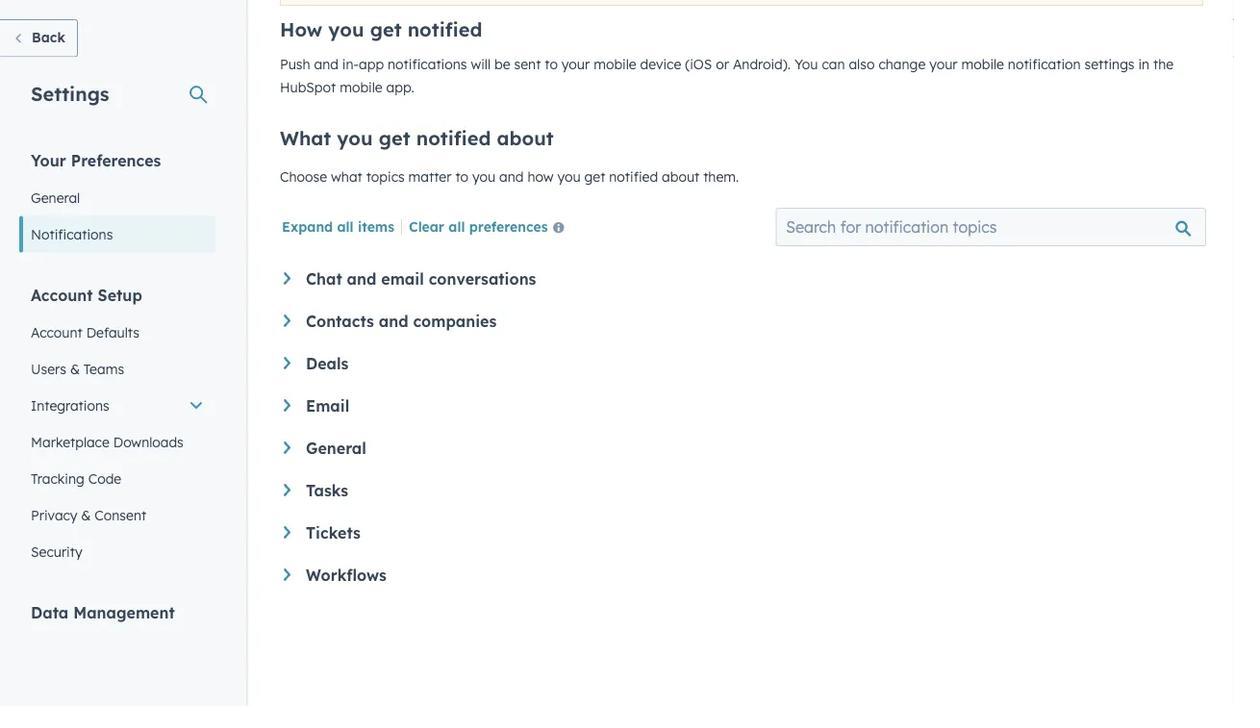 Task type: locate. For each thing, give the bounding box(es) containing it.
and inside push and in-app notifications will be sent to your mobile device (ios or android). you can also change your mobile notification settings in the hubspot mobile app.
[[314, 56, 339, 73]]

mobile left the notification
[[961, 56, 1004, 73]]

2 account from the top
[[31, 324, 83, 341]]

account up users
[[31, 324, 83, 341]]

clear
[[409, 218, 444, 234]]

caret image inside workflows dropdown button
[[284, 568, 290, 581]]

1 horizontal spatial your
[[929, 56, 958, 73]]

app
[[359, 56, 384, 73]]

all right clear
[[448, 218, 465, 234]]

2 vertical spatial notified
[[609, 168, 658, 185]]

marketplace
[[31, 433, 109, 450]]

caret image left email
[[284, 399, 290, 412]]

notified up matter
[[416, 126, 491, 150]]

1 your from the left
[[562, 56, 590, 73]]

mobile
[[594, 56, 636, 73], [961, 56, 1004, 73], [340, 79, 382, 96]]

& for users
[[70, 360, 80, 377]]

tracking
[[31, 470, 84, 487]]

tasks button
[[284, 481, 1199, 500]]

3 caret image from the top
[[284, 526, 290, 539]]

0 horizontal spatial mobile
[[340, 79, 382, 96]]

data
[[31, 603, 69, 622]]

integrations button
[[19, 387, 215, 424]]

general
[[31, 189, 80, 206], [306, 439, 366, 458]]

0 vertical spatial notified
[[408, 17, 482, 41]]

1 horizontal spatial &
[[81, 506, 91, 523]]

account setup
[[31, 285, 142, 304]]

workflows button
[[284, 566, 1199, 585]]

2 all from the left
[[448, 218, 465, 234]]

caret image left contacts
[[284, 315, 290, 327]]

integrations
[[31, 397, 109, 414]]

teams
[[84, 360, 124, 377]]

companies
[[413, 312, 497, 331]]

marketplace downloads
[[31, 433, 184, 450]]

chat
[[306, 269, 342, 289]]

you up clear all preferences
[[472, 168, 495, 185]]

1 horizontal spatial all
[[448, 218, 465, 234]]

expand all items
[[282, 218, 394, 234]]

1 vertical spatial get
[[379, 126, 410, 150]]

& right users
[[70, 360, 80, 377]]

caret image for email
[[284, 399, 290, 412]]

app.
[[386, 79, 414, 96]]

preferences
[[469, 218, 548, 234]]

and left in-
[[314, 56, 339, 73]]

account
[[31, 285, 93, 304], [31, 324, 83, 341]]

security link
[[19, 533, 215, 570]]

your right change
[[929, 56, 958, 73]]

1 caret image from the top
[[284, 315, 290, 327]]

caret image left workflows
[[284, 568, 290, 581]]

contacts
[[306, 312, 374, 331]]

notified up notifications
[[408, 17, 482, 41]]

0 horizontal spatial &
[[70, 360, 80, 377]]

0 vertical spatial to
[[545, 56, 558, 73]]

0 vertical spatial &
[[70, 360, 80, 377]]

general down email
[[306, 439, 366, 458]]

0 horizontal spatial all
[[337, 218, 354, 234]]

get
[[370, 17, 402, 41], [379, 126, 410, 150], [584, 168, 605, 185]]

caret image for tickets
[[284, 526, 290, 539]]

2 vertical spatial caret image
[[284, 526, 290, 539]]

data management
[[31, 603, 175, 622]]

all
[[337, 218, 354, 234], [448, 218, 465, 234]]

and right chat
[[347, 269, 376, 289]]

& right privacy
[[81, 506, 91, 523]]

alert
[[280, 0, 1203, 6]]

general down your
[[31, 189, 80, 206]]

0 vertical spatial caret image
[[284, 272, 290, 285]]

0 horizontal spatial your
[[562, 56, 590, 73]]

to right sent
[[545, 56, 558, 73]]

caret image inside email dropdown button
[[284, 399, 290, 412]]

account up account defaults
[[31, 285, 93, 304]]

about up how
[[497, 126, 554, 150]]

caret image inside tasks dropdown button
[[284, 484, 290, 496]]

sent
[[514, 56, 541, 73]]

how
[[527, 168, 554, 185]]

general link
[[19, 179, 215, 216]]

and for push and in-app notifications will be sent to your mobile device (ios or android). you can also change your mobile notification settings in the hubspot mobile app.
[[314, 56, 339, 73]]

caret image left deals at the left bottom of the page
[[284, 357, 290, 369]]

0 vertical spatial about
[[497, 126, 554, 150]]

caret image inside tickets dropdown button
[[284, 526, 290, 539]]

1 horizontal spatial about
[[662, 168, 700, 185]]

1 vertical spatial notified
[[416, 126, 491, 150]]

1 horizontal spatial general
[[306, 439, 366, 458]]

and down email
[[379, 312, 408, 331]]

caret image
[[284, 272, 290, 285], [284, 442, 290, 454], [284, 526, 290, 539]]

caret image left tasks
[[284, 484, 290, 496]]

get right how
[[584, 168, 605, 185]]

0 vertical spatial general
[[31, 189, 80, 206]]

topics
[[366, 168, 405, 185]]

users & teams
[[31, 360, 124, 377]]

tracking code
[[31, 470, 121, 487]]

and for chat and email conversations
[[347, 269, 376, 289]]

caret image
[[284, 315, 290, 327], [284, 357, 290, 369], [284, 399, 290, 412], [284, 484, 290, 496], [284, 568, 290, 581]]

your
[[31, 151, 66, 170]]

Search for notification topics search field
[[776, 208, 1206, 246]]

1 vertical spatial caret image
[[284, 442, 290, 454]]

caret image inside 'chat and email conversations' dropdown button
[[284, 272, 290, 285]]

3 caret image from the top
[[284, 399, 290, 412]]

1 account from the top
[[31, 285, 93, 304]]

mobile left device
[[594, 56, 636, 73]]

tickets button
[[284, 523, 1199, 543]]

all for clear
[[448, 218, 465, 234]]

your right sent
[[562, 56, 590, 73]]

get up topics on the left of the page
[[379, 126, 410, 150]]

(ios
[[685, 56, 712, 73]]

2 your from the left
[[929, 56, 958, 73]]

2 caret image from the top
[[284, 442, 290, 454]]

notified left "them."
[[609, 168, 658, 185]]

4 caret image from the top
[[284, 484, 290, 496]]

1 vertical spatial to
[[455, 168, 468, 185]]

code
[[88, 470, 121, 487]]

downloads
[[113, 433, 184, 450]]

you up what
[[337, 126, 373, 150]]

1 vertical spatial general
[[306, 439, 366, 458]]

you
[[794, 56, 818, 73]]

caret image inside deals dropdown button
[[284, 357, 290, 369]]

chat and email conversations button
[[284, 269, 1199, 289]]

5 caret image from the top
[[284, 568, 290, 581]]

android).
[[733, 56, 791, 73]]

to right matter
[[455, 168, 468, 185]]

you
[[328, 17, 364, 41], [337, 126, 373, 150], [472, 168, 495, 185], [557, 168, 581, 185]]

and
[[314, 56, 339, 73], [499, 168, 524, 185], [347, 269, 376, 289], [379, 312, 408, 331]]

0 horizontal spatial general
[[31, 189, 80, 206]]

&
[[70, 360, 80, 377], [81, 506, 91, 523]]

0 vertical spatial get
[[370, 17, 402, 41]]

caret image for tasks
[[284, 484, 290, 496]]

account defaults
[[31, 324, 139, 341]]

expand
[[282, 218, 333, 234]]

2 caret image from the top
[[284, 357, 290, 369]]

privacy & consent
[[31, 506, 146, 523]]

1 caret image from the top
[[284, 272, 290, 285]]

1 horizontal spatial to
[[545, 56, 558, 73]]

notification
[[1008, 56, 1081, 73]]

account setup element
[[19, 284, 215, 570]]

preferences
[[71, 151, 161, 170]]

about left "them."
[[662, 168, 700, 185]]

1 vertical spatial &
[[81, 506, 91, 523]]

about
[[497, 126, 554, 150], [662, 168, 700, 185]]

all inside button
[[448, 218, 465, 234]]

get up app
[[370, 17, 402, 41]]

account for account defaults
[[31, 324, 83, 341]]

caret image inside general dropdown button
[[284, 442, 290, 454]]

account for account setup
[[31, 285, 93, 304]]

and left how
[[499, 168, 524, 185]]

mobile down app
[[340, 79, 382, 96]]

0 horizontal spatial to
[[455, 168, 468, 185]]

tickets
[[306, 523, 361, 543]]

your
[[562, 56, 590, 73], [929, 56, 958, 73]]

notified
[[408, 17, 482, 41], [416, 126, 491, 150], [609, 168, 658, 185]]

2 horizontal spatial mobile
[[961, 56, 1004, 73]]

get for how
[[370, 17, 402, 41]]

0 vertical spatial account
[[31, 285, 93, 304]]

1 vertical spatial account
[[31, 324, 83, 341]]

caret image inside contacts and companies 'dropdown button'
[[284, 315, 290, 327]]

settings
[[1085, 56, 1135, 73]]

all left items at the left of page
[[337, 218, 354, 234]]

to
[[545, 56, 558, 73], [455, 168, 468, 185]]

notified for how you get notified
[[408, 17, 482, 41]]

caret image for general
[[284, 442, 290, 454]]

1 all from the left
[[337, 218, 354, 234]]

tasks
[[306, 481, 348, 500]]



Task type: vqa. For each thing, say whether or not it's contained in the screenshot.
'Pagination' navigation
no



Task type: describe. For each thing, give the bounding box(es) containing it.
you right how
[[557, 168, 581, 185]]

tracking code link
[[19, 460, 215, 497]]

privacy & consent link
[[19, 497, 215, 533]]

notifications link
[[19, 216, 215, 252]]

them.
[[703, 168, 739, 185]]

matter
[[408, 168, 452, 185]]

privacy
[[31, 506, 77, 523]]

back link
[[0, 19, 78, 57]]

be
[[494, 56, 510, 73]]

caret image for deals
[[284, 357, 290, 369]]

email
[[306, 396, 349, 416]]

what
[[280, 126, 331, 150]]

general inside general "link"
[[31, 189, 80, 206]]

conversations
[[429, 269, 536, 289]]

management
[[73, 603, 175, 622]]

security
[[31, 543, 82, 560]]

defaults
[[86, 324, 139, 341]]

users
[[31, 360, 66, 377]]

deals
[[306, 354, 349, 373]]

expand all items button
[[282, 218, 394, 234]]

1 vertical spatial about
[[662, 168, 700, 185]]

what you get notified about
[[280, 126, 554, 150]]

in
[[1138, 56, 1150, 73]]

chat and email conversations
[[306, 269, 536, 289]]

get for what
[[379, 126, 410, 150]]

push and in-app notifications will be sent to your mobile device (ios or android). you can also change your mobile notification settings in the hubspot mobile app.
[[280, 56, 1174, 96]]

or
[[716, 56, 729, 73]]

1 horizontal spatial mobile
[[594, 56, 636, 73]]

contacts and companies button
[[284, 312, 1199, 331]]

your preferences
[[31, 151, 161, 170]]

device
[[640, 56, 681, 73]]

items
[[358, 218, 394, 234]]

caret image for chat and email conversations
[[284, 272, 290, 285]]

to inside push and in-app notifications will be sent to your mobile device (ios or android). you can also change your mobile notification settings in the hubspot mobile app.
[[545, 56, 558, 73]]

email button
[[284, 396, 1199, 416]]

& for privacy
[[81, 506, 91, 523]]

setup
[[98, 285, 142, 304]]

contacts and companies
[[306, 312, 497, 331]]

notifications
[[31, 226, 113, 242]]

push
[[280, 56, 310, 73]]

deals button
[[284, 354, 1199, 373]]

choose
[[280, 168, 327, 185]]

will
[[471, 56, 491, 73]]

consent
[[95, 506, 146, 523]]

clear all preferences
[[409, 218, 548, 234]]

choose what topics matter to you and how you get notified about them.
[[280, 168, 739, 185]]

account defaults link
[[19, 314, 215, 351]]

all for expand
[[337, 218, 354, 234]]

notified for what you get notified about
[[416, 126, 491, 150]]

marketplace downloads link
[[19, 424, 215, 460]]

users & teams link
[[19, 351, 215, 387]]

how you get notified
[[280, 17, 482, 41]]

general button
[[284, 439, 1199, 458]]

notifications
[[388, 56, 467, 73]]

workflows
[[306, 566, 387, 585]]

0 horizontal spatial about
[[497, 126, 554, 150]]

clear all preferences button
[[409, 216, 572, 239]]

and for contacts and companies
[[379, 312, 408, 331]]

caret image for contacts and companies
[[284, 315, 290, 327]]

email
[[381, 269, 424, 289]]

can
[[822, 56, 845, 73]]

2 vertical spatial get
[[584, 168, 605, 185]]

your preferences element
[[19, 150, 215, 252]]

also
[[849, 56, 875, 73]]

in-
[[342, 56, 359, 73]]

change
[[879, 56, 926, 73]]

hubspot
[[280, 79, 336, 96]]

back
[[32, 29, 65, 46]]

the
[[1153, 56, 1174, 73]]

you up in-
[[328, 17, 364, 41]]

how
[[280, 17, 322, 41]]

caret image for workflows
[[284, 568, 290, 581]]

what
[[331, 168, 362, 185]]

settings
[[31, 81, 109, 105]]



